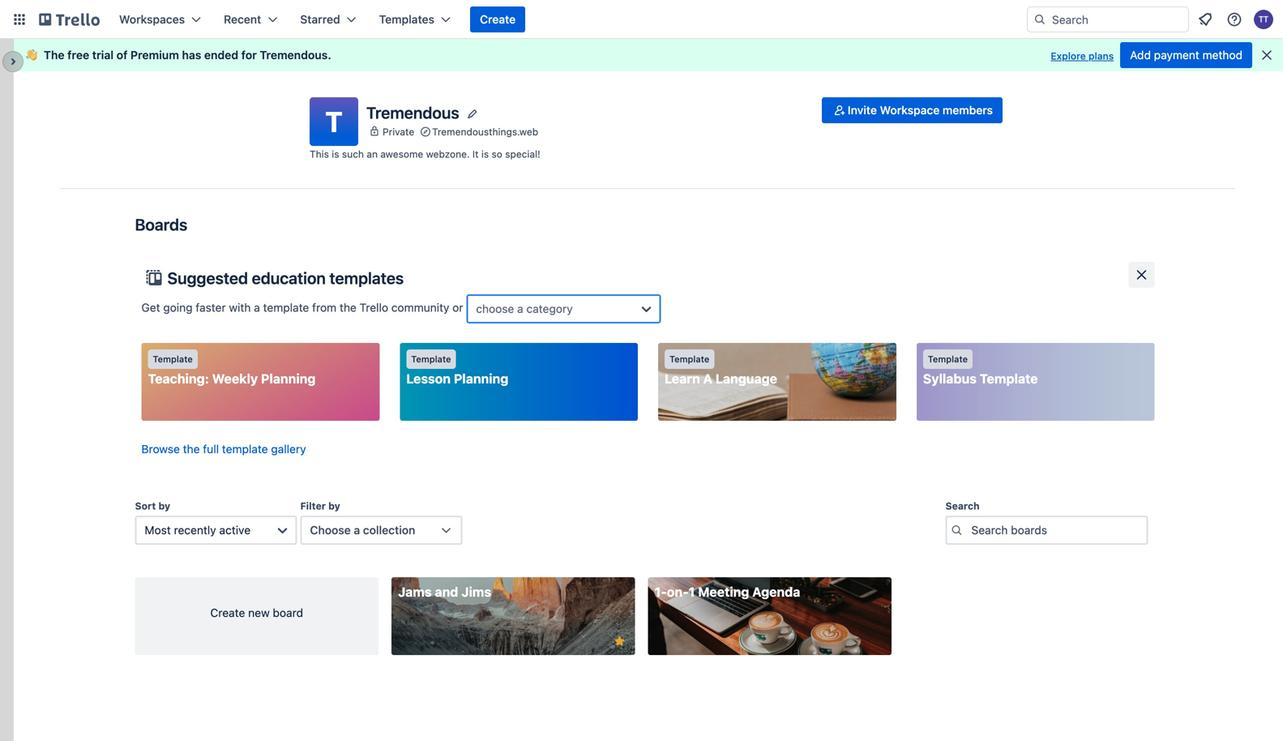 Task type: describe. For each thing, give the bounding box(es) containing it.
template for learn
[[670, 354, 710, 365]]

has
[[182, 48, 201, 62]]

the
[[44, 48, 65, 62]]

lesson
[[407, 371, 451, 386]]

0 notifications image
[[1196, 10, 1216, 29]]

most
[[145, 523, 171, 537]]

category
[[527, 302, 573, 315]]

tremendousthings.web
[[432, 126, 539, 137]]

recent button
[[214, 6, 287, 32]]

teaching:
[[148, 371, 209, 386]]

invite
[[848, 103, 877, 117]]

private
[[383, 126, 415, 137]]

new
[[248, 606, 270, 620]]

ended
[[204, 48, 239, 62]]

planning inside template teaching: weekly planning
[[261, 371, 316, 386]]

1-
[[655, 584, 667, 600]]

👋 the free trial of premium has ended for tremendous .
[[26, 48, 331, 62]]

search
[[946, 500, 980, 512]]

choose a collection button
[[300, 516, 463, 545]]

from
[[312, 301, 337, 314]]

t
[[325, 105, 343, 138]]

templates
[[330, 268, 404, 287]]

0 vertical spatial template
[[263, 301, 309, 314]]

explore plans
[[1051, 50, 1114, 62]]

boards
[[135, 215, 188, 234]]

explore plans button
[[1051, 46, 1114, 66]]

t button
[[310, 97, 358, 146]]

gallery
[[271, 442, 306, 456]]

language
[[716, 371, 778, 386]]

board
[[273, 606, 303, 620]]

free
[[67, 48, 89, 62]]

it
[[473, 148, 479, 160]]

jims
[[462, 584, 492, 600]]

on-
[[667, 584, 689, 600]]

workspaces button
[[109, 6, 211, 32]]

template for teaching:
[[153, 354, 193, 365]]

method
[[1203, 48, 1243, 62]]

premium
[[131, 48, 179, 62]]

add payment method button
[[1121, 42, 1253, 68]]

payment
[[1155, 48, 1200, 62]]

create for create
[[480, 13, 516, 26]]

filter
[[300, 500, 326, 512]]

starred
[[300, 13, 340, 26]]

1
[[689, 584, 695, 600]]

open information menu image
[[1227, 11, 1243, 28]]

choose a collection
[[310, 523, 415, 537]]

template syllabus template
[[924, 354, 1039, 386]]

sm image
[[832, 102, 848, 118]]

most recently active
[[145, 523, 251, 537]]

back to home image
[[39, 6, 100, 32]]

template teaching: weekly planning
[[148, 354, 316, 386]]

and
[[435, 584, 459, 600]]

active
[[219, 523, 251, 537]]

1-on-1 meeting agenda
[[655, 584, 801, 600]]

click to unstar this board. it will be removed from your starred list. image
[[613, 634, 627, 649]]

invite workspace members
[[848, 103, 993, 117]]

recent
[[224, 13, 261, 26]]

a
[[704, 371, 713, 386]]

browse the full template gallery
[[142, 442, 306, 456]]

starred button
[[291, 6, 366, 32]]

education
[[252, 268, 326, 287]]

for
[[241, 48, 257, 62]]

with
[[229, 301, 251, 314]]

templates button
[[370, 6, 461, 32]]

planning inside template lesson planning
[[454, 371, 509, 386]]

meeting
[[698, 584, 750, 600]]

1 is from the left
[[332, 148, 339, 160]]

trello
[[360, 301, 388, 314]]

a for choose a category
[[518, 302, 524, 315]]

tremendous inside banner
[[260, 48, 328, 62]]

agenda
[[753, 584, 801, 600]]

search image
[[1034, 13, 1047, 26]]

webzone.
[[426, 148, 470, 160]]

2 is from the left
[[482, 148, 489, 160]]

Search field
[[1028, 6, 1190, 32]]

templates
[[379, 13, 435, 26]]

members
[[943, 103, 993, 117]]

browse the full template gallery link
[[142, 442, 306, 456]]

a for choose a collection
[[354, 523, 360, 537]]

jams and jims
[[398, 584, 492, 600]]

filter by
[[300, 500, 340, 512]]

create for create new board
[[210, 606, 245, 620]]

wave image
[[26, 48, 37, 62]]



Task type: locate. For each thing, give the bounding box(es) containing it.
0 vertical spatial the
[[340, 301, 357, 314]]

1 vertical spatial create
[[210, 606, 245, 620]]

create button
[[470, 6, 526, 32]]

tremendous up private at the left of page
[[367, 103, 460, 122]]

planning right lesson
[[454, 371, 509, 386]]

tremendous down starred
[[260, 48, 328, 62]]

template inside template teaching: weekly planning
[[153, 354, 193, 365]]

template for lesson
[[411, 354, 451, 365]]

this is such an awesome webzone. it is so special!
[[310, 148, 541, 160]]

special!
[[505, 148, 541, 160]]

of
[[117, 48, 128, 62]]

tremendous
[[260, 48, 328, 62], [367, 103, 460, 122]]

by for filter by
[[329, 500, 340, 512]]

template inside template learn a language
[[670, 354, 710, 365]]

1 by from the left
[[159, 500, 170, 512]]

suggested education templates
[[167, 268, 404, 287]]

by right filter
[[329, 500, 340, 512]]

invite workspace members button
[[822, 97, 1003, 123]]

such
[[342, 148, 364, 160]]

suggested
[[167, 268, 248, 287]]

.
[[328, 48, 331, 62]]

a right choose
[[518, 302, 524, 315]]

2 by from the left
[[329, 500, 340, 512]]

template up 'syllabus'
[[928, 354, 968, 365]]

choose a category
[[476, 302, 573, 315]]

going
[[163, 301, 193, 314]]

1 horizontal spatial a
[[354, 523, 360, 537]]

0 vertical spatial create
[[480, 13, 516, 26]]

1 planning from the left
[[261, 371, 316, 386]]

is right this
[[332, 148, 339, 160]]

weekly
[[212, 371, 258, 386]]

banner
[[13, 39, 1284, 71]]

an
[[367, 148, 378, 160]]

1 horizontal spatial create
[[480, 13, 516, 26]]

or
[[453, 301, 463, 314]]

template
[[263, 301, 309, 314], [222, 442, 268, 456]]

sort
[[135, 500, 156, 512]]

workspaces
[[119, 13, 185, 26]]

1 vertical spatial tremendous
[[367, 103, 460, 122]]

by for sort by
[[159, 500, 170, 512]]

template
[[153, 354, 193, 365], [411, 354, 451, 365], [670, 354, 710, 365], [928, 354, 968, 365], [980, 371, 1039, 386]]

collection
[[363, 523, 415, 537]]

the left the full
[[183, 442, 200, 456]]

1 horizontal spatial tremendous
[[367, 103, 460, 122]]

recently
[[174, 523, 216, 537]]

0 vertical spatial tremendous
[[260, 48, 328, 62]]

syllabus
[[924, 371, 977, 386]]

2 planning from the left
[[454, 371, 509, 386]]

browse
[[142, 442, 180, 456]]

faster
[[196, 301, 226, 314]]

primary element
[[0, 0, 1284, 39]]

create
[[480, 13, 516, 26], [210, 606, 245, 620]]

a
[[254, 301, 260, 314], [518, 302, 524, 315], [354, 523, 360, 537]]

add payment method
[[1131, 48, 1243, 62]]

2 horizontal spatial a
[[518, 302, 524, 315]]

0 horizontal spatial create
[[210, 606, 245, 620]]

template up lesson
[[411, 354, 451, 365]]

learn
[[665, 371, 700, 386]]

banner containing 👋
[[13, 39, 1284, 71]]

template lesson planning
[[407, 354, 509, 386]]

template inside template lesson planning
[[411, 354, 451, 365]]

template up learn
[[670, 354, 710, 365]]

0 horizontal spatial by
[[159, 500, 170, 512]]

get
[[142, 301, 160, 314]]

1-on-1 meeting agenda link
[[648, 577, 892, 655]]

choose
[[310, 523, 351, 537]]

0 horizontal spatial planning
[[261, 371, 316, 386]]

1 vertical spatial the
[[183, 442, 200, 456]]

is right it
[[482, 148, 489, 160]]

0 horizontal spatial is
[[332, 148, 339, 160]]

planning right weekly
[[261, 371, 316, 386]]

tremendousthings.web link
[[432, 123, 539, 140]]

by
[[159, 500, 170, 512], [329, 500, 340, 512]]

template down the suggested education templates
[[263, 301, 309, 314]]

awesome
[[381, 148, 424, 160]]

the
[[340, 301, 357, 314], [183, 442, 200, 456]]

0 horizontal spatial the
[[183, 442, 200, 456]]

the right from
[[340, 301, 357, 314]]

create inside "button"
[[480, 13, 516, 26]]

terry turtle (terryturtle) image
[[1255, 10, 1274, 29]]

full
[[203, 442, 219, 456]]

a right choose at the bottom left of the page
[[354, 523, 360, 537]]

1 horizontal spatial planning
[[454, 371, 509, 386]]

trial
[[92, 48, 114, 62]]

Search text field
[[946, 516, 1149, 545]]

workspace
[[880, 103, 940, 117]]

1 horizontal spatial by
[[329, 500, 340, 512]]

this
[[310, 148, 329, 160]]

jams
[[398, 584, 432, 600]]

template up teaching: on the left of the page
[[153, 354, 193, 365]]

👋
[[26, 48, 37, 62]]

template for syllabus
[[928, 354, 968, 365]]

explore
[[1051, 50, 1087, 62]]

get going faster with a template from the trello community or
[[142, 301, 467, 314]]

template right the full
[[222, 442, 268, 456]]

a right with
[[254, 301, 260, 314]]

plans
[[1089, 50, 1114, 62]]

1 horizontal spatial is
[[482, 148, 489, 160]]

1 horizontal spatial the
[[340, 301, 357, 314]]

create new board
[[210, 606, 303, 620]]

sort by
[[135, 500, 170, 512]]

jams and jims link
[[392, 577, 635, 655]]

0 horizontal spatial tremendous
[[260, 48, 328, 62]]

planning
[[261, 371, 316, 386], [454, 371, 509, 386]]

0 horizontal spatial a
[[254, 301, 260, 314]]

by right sort
[[159, 500, 170, 512]]

a inside button
[[354, 523, 360, 537]]

template right 'syllabus'
[[980, 371, 1039, 386]]

add
[[1131, 48, 1152, 62]]

1 vertical spatial template
[[222, 442, 268, 456]]

choose
[[476, 302, 514, 315]]



Task type: vqa. For each thing, say whether or not it's contained in the screenshot.
text box
no



